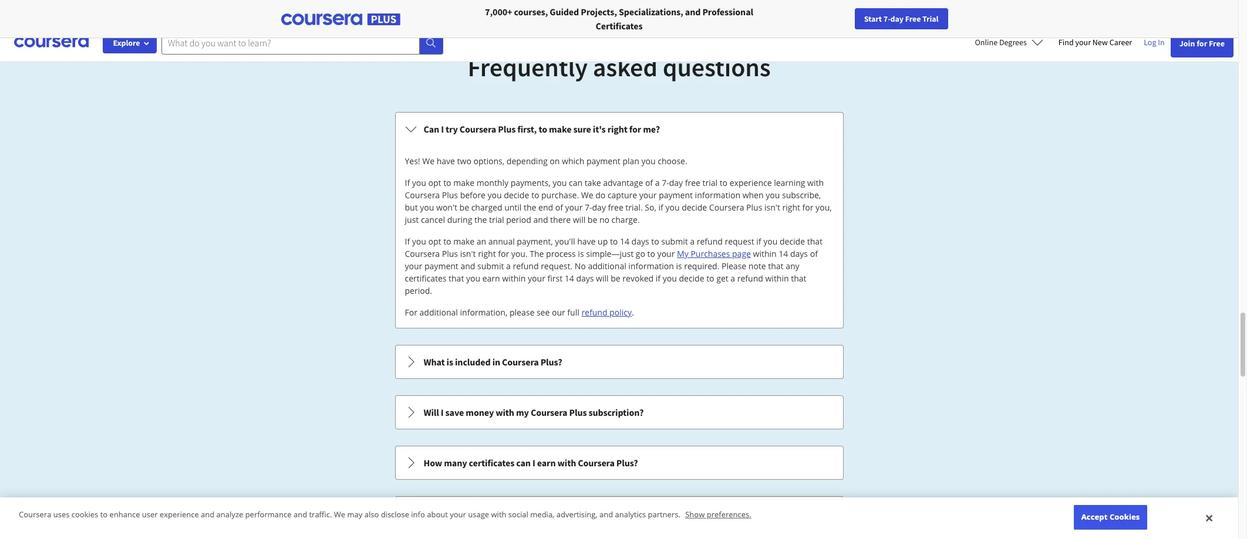 Task type: locate. For each thing, give the bounding box(es) containing it.
plus? down "our"
[[541, 356, 562, 368]]

7,000+ courses, guided projects, specializations, and professional certificates
[[485, 6, 753, 32]]

2 vertical spatial of
[[810, 248, 818, 260]]

certificates
[[596, 20, 643, 32]]

free down choose.
[[685, 177, 700, 188]]

with up advertising,
[[558, 457, 576, 469]]

end
[[538, 202, 553, 213]]

1 vertical spatial day
[[669, 177, 683, 188]]

decide up "any"
[[780, 236, 805, 247]]

0 horizontal spatial free
[[905, 14, 921, 24]]

a up so,
[[655, 177, 660, 188]]

What do you want to learn? text field
[[161, 31, 420, 54]]

coursera down 'when'
[[709, 202, 744, 213]]

additional
[[588, 261, 626, 272], [420, 307, 458, 318]]

if down just
[[405, 236, 410, 247]]

earn up media,
[[537, 457, 556, 469]]

information down go
[[628, 261, 674, 272]]

0 horizontal spatial certificates
[[405, 273, 446, 284]]

additional inside within 14 days of your payment and submit a refund request. no additional information is required. please note that any certificates that you earn within your first 14 days will be revoked if you decide to get a refund within that period.
[[588, 261, 626, 272]]

0 horizontal spatial right
[[478, 248, 496, 260]]

2 vertical spatial right
[[478, 248, 496, 260]]

for inside if you opt to make monthly payments, you can take advantage of a 7-day free trial to experience learning with coursera plus before you decide to purchase. we do capture your payment information when you subscribe, but you won't be charged until the end of your 7-day free trial. so, if you decide coursera plus isn't right for you, just cancel during the trial period and there will be no charge.
[[802, 202, 813, 213]]

and inside if you opt to make monthly payments, you can take advantage of a 7-day free trial to experience learning with coursera plus before you decide to purchase. we do capture your payment information when you subscribe, but you won't be charged until the end of your 7-day free trial. so, if you decide coursera plus isn't right for you, just cancel during the trial period and there will be no charge.
[[533, 214, 548, 225]]

please
[[510, 307, 534, 318]]

it's
[[593, 123, 606, 135]]

revoked
[[623, 273, 654, 284]]

online degrees button
[[966, 29, 1053, 55]]

any
[[786, 261, 799, 272]]

earn
[[482, 273, 500, 284], [537, 457, 556, 469]]

2 horizontal spatial is
[[676, 261, 682, 272]]

and
[[685, 6, 701, 18], [533, 214, 548, 225], [461, 261, 475, 272], [201, 510, 214, 520], [294, 510, 307, 520], [599, 510, 613, 520]]

learning
[[774, 177, 805, 188]]

0 horizontal spatial earn
[[482, 273, 500, 284]]

day down choose.
[[669, 177, 683, 188]]

coursera down just
[[405, 248, 440, 260]]

i down the will i save money with my coursera plus subscription?
[[533, 457, 535, 469]]

1 vertical spatial earn
[[537, 457, 556, 469]]

accept
[[1081, 512, 1108, 523]]

days up go
[[632, 236, 649, 247]]

log in link
[[1138, 35, 1171, 49]]

1 vertical spatial be
[[588, 214, 597, 225]]

opt up won't
[[428, 177, 441, 188]]

14 up simple—just
[[620, 236, 629, 247]]

opt down "cancel"
[[428, 236, 441, 247]]

submit up my
[[661, 236, 688, 247]]

trial
[[703, 177, 718, 188], [489, 214, 504, 225]]

1 if from the top
[[405, 177, 410, 188]]

what is included in coursera plus? button
[[395, 346, 843, 379]]

make inside if you opt to make monthly payments, you can take advantage of a 7-day free trial to experience learning with coursera plus before you decide to purchase. we do capture your payment information when you subscribe, but you won't be charged until the end of your 7-day free trial. so, if you decide coursera plus isn't right for you, just cancel during the trial period and there will be no charge.
[[453, 177, 475, 188]]

0 horizontal spatial can
[[516, 457, 531, 469]]

my purchases page
[[677, 248, 751, 260]]

coursera right 'try'
[[460, 123, 496, 135]]

1 vertical spatial if
[[756, 236, 761, 247]]

log in
[[1144, 37, 1165, 48]]

opt for before
[[428, 177, 441, 188]]

0 vertical spatial if
[[658, 202, 663, 213]]

so,
[[645, 202, 656, 213]]

governments
[[266, 6, 321, 18]]

0 vertical spatial information
[[695, 190, 740, 201]]

1 vertical spatial of
[[555, 202, 563, 213]]

first
[[547, 273, 563, 284]]

to
[[539, 123, 547, 135], [443, 177, 451, 188], [720, 177, 728, 188], [531, 190, 539, 201], [443, 236, 451, 247], [610, 236, 618, 247], [651, 236, 659, 247], [647, 248, 655, 260], [706, 273, 714, 284], [100, 510, 108, 520]]

free left trial
[[905, 14, 921, 24]]

certificates
[[405, 273, 446, 284], [469, 457, 514, 469]]

0 vertical spatial 7-
[[884, 14, 890, 24]]

if you opt to make an annual payment, you'll have up to 14 days to submit a refund request if you decide that coursera plus isn't right for you. the process is simple—just go to your
[[405, 236, 823, 260]]

many
[[444, 457, 467, 469]]

of down purchase.
[[555, 202, 563, 213]]

accept cookies
[[1081, 512, 1140, 523]]

if inside "if you opt to make an annual payment, you'll have up to 14 days to submit a refund request if you decide that coursera plus isn't right for you. the process is simple—just go to your"
[[405, 236, 410, 247]]

coursera plus image
[[281, 14, 400, 25]]

1 vertical spatial is
[[676, 261, 682, 272]]

how
[[424, 457, 442, 469]]

2 horizontal spatial right
[[782, 202, 800, 213]]

7-
[[884, 14, 890, 24], [662, 177, 669, 188], [585, 202, 592, 213]]

for left me?
[[629, 123, 641, 135]]

2 vertical spatial is
[[447, 356, 453, 368]]

1 vertical spatial i
[[441, 407, 444, 419]]

certificates inside within 14 days of your payment and submit a refund request. no additional information is required. please note that any certificates that you earn within your first 14 days will be revoked if you decide to get a refund within that period.
[[405, 273, 446, 284]]

a right get
[[731, 273, 735, 284]]

the down charged
[[474, 214, 487, 225]]

1 vertical spatial information
[[628, 261, 674, 272]]

0 horizontal spatial 14
[[565, 273, 574, 284]]

0 horizontal spatial plus?
[[541, 356, 562, 368]]

isn't down learning
[[764, 202, 780, 213]]

0 vertical spatial will
[[573, 214, 586, 225]]

1 vertical spatial have
[[577, 236, 596, 247]]

your up period.
[[405, 261, 422, 272]]

free down capture at the top of page
[[608, 202, 623, 213]]

0 vertical spatial days
[[632, 236, 649, 247]]

start
[[864, 14, 882, 24]]

1 horizontal spatial days
[[632, 236, 649, 247]]

2 vertical spatial if
[[656, 273, 661, 284]]

1 vertical spatial trial
[[489, 214, 504, 225]]

0 horizontal spatial days
[[576, 273, 594, 284]]

refund policy link
[[582, 307, 632, 318]]

opt inside "if you opt to make an annual payment, you'll have up to 14 days to submit a refund request if you decide that coursera plus isn't right for you. the process is simple—just go to your"
[[428, 236, 441, 247]]

of
[[645, 177, 653, 188], [555, 202, 563, 213], [810, 248, 818, 260]]

0 horizontal spatial isn't
[[460, 248, 476, 260]]

0 vertical spatial free
[[685, 177, 700, 188]]

be up "during"
[[459, 202, 469, 213]]

coursera left uses
[[19, 510, 51, 520]]

that inside "if you opt to make an annual payment, you'll have up to 14 days to submit a refund request if you decide that coursera plus isn't right for you. the process is simple—just go to your"
[[807, 236, 823, 247]]

0 vertical spatial day
[[890, 14, 904, 24]]

make inside "if you opt to make an annual payment, you'll have up to 14 days to submit a refund request if you decide that coursera plus isn't right for you. the process is simple—just go to your"
[[453, 236, 475, 247]]

if inside if you opt to make monthly payments, you can take advantage of a 7-day free trial to experience learning with coursera plus before you decide to purchase. we do capture your payment information when you subscribe, but you won't be charged until the end of your 7-day free trial. so, if you decide coursera plus isn't right for you, just cancel during the trial period and there will be no charge.
[[658, 202, 663, 213]]

coursera up but
[[405, 190, 440, 201]]

a inside if you opt to make monthly payments, you can take advantage of a 7-day free trial to experience learning with coursera plus before you decide to purchase. we do capture your payment information when you subscribe, but you won't be charged until the end of your 7-day free trial. so, if you decide coursera plus isn't right for you, just cancel during the trial period and there will be no charge.
[[655, 177, 660, 188]]

coursera image
[[14, 33, 89, 52]]

1 horizontal spatial information
[[695, 190, 740, 201]]

for down annual
[[498, 248, 509, 260]]

go
[[636, 248, 645, 260]]

0 vertical spatial i
[[441, 123, 444, 135]]

we left do
[[581, 190, 593, 201]]

day
[[890, 14, 904, 24], [669, 177, 683, 188], [592, 202, 606, 213]]

2 opt from the top
[[428, 236, 441, 247]]

to inside within 14 days of your payment and submit a refund request. no additional information is required. please note that any certificates that you earn within your first 14 days will be revoked if you decide to get a refund within that period.
[[706, 273, 714, 284]]

your left my
[[657, 248, 675, 260]]

2 vertical spatial i
[[533, 457, 535, 469]]

within 14 days of your payment and submit a refund request. no additional information is required. please note that any certificates that you earn within your first 14 days will be revoked if you decide to get a refund within that period.
[[405, 248, 818, 297]]

is
[[578, 248, 584, 260], [676, 261, 682, 272], [447, 356, 453, 368]]

be left revoked
[[611, 273, 620, 284]]

refund up purchases
[[697, 236, 723, 247]]

decide right so,
[[682, 202, 707, 213]]

1 horizontal spatial trial
[[703, 177, 718, 188]]

right down an on the left top of page
[[478, 248, 496, 260]]

days up "any"
[[790, 248, 808, 260]]

your inside "if you opt to make an annual payment, you'll have up to 14 days to submit a refund request if you decide that coursera plus isn't right for you. the process is simple—just go to your"
[[657, 248, 675, 260]]

right right it's
[[607, 123, 628, 135]]

list
[[394, 111, 845, 540]]

within
[[753, 248, 777, 260], [502, 273, 526, 284], [765, 273, 789, 284]]

how many certificates can i earn with coursera plus?
[[424, 457, 638, 469]]

have left "up"
[[577, 236, 596, 247]]

1 horizontal spatial will
[[596, 273, 609, 284]]

cookies
[[1110, 512, 1140, 523]]

make for payments,
[[453, 177, 475, 188]]

make up before
[[453, 177, 475, 188]]

experience right user
[[160, 510, 199, 520]]

for right join
[[1197, 38, 1207, 49]]

money
[[466, 407, 494, 419]]

cookies
[[72, 510, 98, 520]]

submit inside "if you opt to make an annual payment, you'll have up to 14 days to submit a refund request if you decide that coursera plus isn't right for you. the process is simple—just go to your"
[[661, 236, 688, 247]]

2 if from the top
[[405, 236, 410, 247]]

have left two
[[437, 156, 455, 167]]

experience up 'when'
[[730, 177, 772, 188]]

make inside dropdown button
[[549, 123, 572, 135]]

i left 'try'
[[441, 123, 444, 135]]

0 vertical spatial can
[[569, 177, 582, 188]]

0 vertical spatial free
[[905, 14, 921, 24]]

and down end
[[533, 214, 548, 225]]

the left end
[[524, 202, 536, 213]]

0 vertical spatial make
[[549, 123, 572, 135]]

is inside what is included in coursera plus? dropdown button
[[447, 356, 453, 368]]

2 vertical spatial 14
[[565, 273, 574, 284]]

2 horizontal spatial 7-
[[884, 14, 890, 24]]

days down no
[[576, 273, 594, 284]]

save
[[445, 407, 464, 419]]

decide inside within 14 days of your payment and submit a refund request. no additional information is required. please note that any certificates that you earn within your first 14 days will be revoked if you decide to get a refund within that period.
[[679, 273, 704, 284]]

opt
[[428, 177, 441, 188], [428, 236, 441, 247]]

1 vertical spatial opt
[[428, 236, 441, 247]]

that up 'information,' at the bottom
[[449, 273, 464, 284]]

2 horizontal spatial be
[[611, 273, 620, 284]]

plus up won't
[[442, 190, 458, 201]]

1 opt from the top
[[428, 177, 441, 188]]

with
[[807, 177, 824, 188], [496, 407, 514, 419], [558, 457, 576, 469], [491, 510, 506, 520]]

join for free link
[[1171, 29, 1234, 58]]

i
[[441, 123, 444, 135], [441, 407, 444, 419], [533, 457, 535, 469]]

free inside the start 7-day free trial button
[[905, 14, 921, 24]]

2 horizontal spatial of
[[810, 248, 818, 260]]

2 vertical spatial payment
[[424, 261, 458, 272]]

1 vertical spatial submit
[[477, 261, 504, 272]]

for
[[405, 307, 417, 318]]

will i save money with my coursera plus subscription? button
[[395, 396, 843, 429]]

questions
[[663, 51, 771, 83]]

1 horizontal spatial additional
[[588, 261, 626, 272]]

information inside if you opt to make monthly payments, you can take advantage of a 7-day free trial to experience learning with coursera plus before you decide to purchase. we do capture your payment information when you subscribe, but you won't be charged until the end of your 7-day free trial. so, if you decide coursera plus isn't right for you, just cancel during the trial period and there will be no charge.
[[695, 190, 740, 201]]

1 horizontal spatial isn't
[[764, 202, 780, 213]]

7- down choose.
[[662, 177, 669, 188]]

0 horizontal spatial day
[[592, 202, 606, 213]]

specializations,
[[619, 6, 683, 18]]

1 horizontal spatial 14
[[620, 236, 629, 247]]

you down monthly
[[488, 190, 502, 201]]

None search field
[[161, 31, 443, 54]]

1 vertical spatial will
[[596, 273, 609, 284]]

can inside if you opt to make monthly payments, you can take advantage of a 7-day free trial to experience learning with coursera plus before you decide to purchase. we do capture your payment information when you subscribe, but you won't be charged until the end of your 7-day free trial. so, if you decide coursera plus isn't right for you, just cancel during the trial period and there will be no charge.
[[569, 177, 582, 188]]

a inside "if you opt to make an annual payment, you'll have up to 14 days to submit a refund request if you decide that coursera plus isn't right for you. the process is simple—just go to your"
[[690, 236, 695, 247]]

1 vertical spatial the
[[474, 214, 487, 225]]

please
[[722, 261, 746, 272]]

1 vertical spatial if
[[405, 236, 410, 247]]

right
[[607, 123, 628, 135], [782, 202, 800, 213], [478, 248, 496, 260]]

0 vertical spatial plus?
[[541, 356, 562, 368]]

1 vertical spatial free
[[608, 202, 623, 213]]

a up purchases
[[690, 236, 695, 247]]

opt for coursera
[[428, 236, 441, 247]]

if for if you opt to make monthly payments, you can take advantage of a 7-day free trial to experience learning with coursera plus before you decide to purchase. we do capture your payment information when you subscribe, but you won't be charged until the end of your 7-day free trial. so, if you decide coursera plus isn't right for you, just cancel during the trial period and there will be no charge.
[[405, 177, 410, 188]]

2 horizontal spatial we
[[581, 190, 593, 201]]

0 horizontal spatial be
[[459, 202, 469, 213]]

a
[[655, 177, 660, 188], [690, 236, 695, 247], [506, 261, 511, 272], [731, 273, 735, 284]]

2 horizontal spatial payment
[[659, 190, 693, 201]]

1 vertical spatial isn't
[[460, 248, 476, 260]]

1 horizontal spatial is
[[578, 248, 584, 260]]

i right will
[[441, 407, 444, 419]]

will inside within 14 days of your payment and submit a refund request. no additional information is required. please note that any certificates that you earn within your first 14 days will be revoked if you decide to get a refund within that period.
[[596, 273, 609, 284]]

also
[[364, 510, 379, 520]]

we inside if you opt to make monthly payments, you can take advantage of a 7-day free trial to experience learning with coursera plus before you decide to purchase. we do capture your payment information when you subscribe, but you won't be charged until the end of your 7-day free trial. so, if you decide coursera plus isn't right for you, just cancel during the trial period and there will be no charge.
[[581, 190, 593, 201]]

if right request
[[756, 236, 761, 247]]

my purchases page link
[[677, 248, 751, 260]]

your left 'first' at the left
[[528, 273, 545, 284]]

if down yes! at left
[[405, 177, 410, 188]]

can inside dropdown button
[[516, 457, 531, 469]]

decide down required.
[[679, 273, 704, 284]]

0 vertical spatial submit
[[661, 236, 688, 247]]

1 vertical spatial certificates
[[469, 457, 514, 469]]

will i save money with my coursera plus subscription?
[[424, 407, 644, 419]]

that left "any"
[[768, 261, 784, 272]]

i for will
[[441, 407, 444, 419]]

if
[[405, 177, 410, 188], [405, 236, 410, 247]]

0 horizontal spatial 7-
[[585, 202, 592, 213]]

earn inside within 14 days of your payment and submit a refund request. no additional information is required. please note that any certificates that you earn within your first 14 days will be revoked if you decide to get a refund within that period.
[[482, 273, 500, 284]]

coursera
[[460, 123, 496, 135], [405, 190, 440, 201], [709, 202, 744, 213], [405, 248, 440, 260], [502, 356, 539, 368], [531, 407, 567, 419], [578, 457, 615, 469], [19, 510, 51, 520]]

payment inside if you opt to make monthly payments, you can take advantage of a 7-day free trial to experience learning with coursera plus before you decide to purchase. we do capture your payment information when you subscribe, but you won't be charged until the end of your 7-day free trial. so, if you decide coursera plus isn't right for you, just cancel during the trial period and there will be no charge.
[[659, 190, 693, 201]]

of down you,
[[810, 248, 818, 260]]

join
[[1179, 38, 1195, 49]]

online
[[975, 37, 998, 48]]

which
[[562, 156, 584, 167]]

information inside within 14 days of your payment and submit a refund request. no additional information is required. please note that any certificates that you earn within your first 14 days will be revoked if you decide to get a refund within that period.
[[628, 261, 674, 272]]

information
[[695, 190, 740, 201], [628, 261, 674, 272]]

0 vertical spatial certificates
[[405, 273, 446, 284]]

isn't
[[764, 202, 780, 213], [460, 248, 476, 260]]

two
[[457, 156, 471, 167]]

1 vertical spatial additional
[[420, 307, 458, 318]]

an
[[477, 236, 486, 247]]

asked
[[593, 51, 658, 83]]

can i try coursera plus first, to make sure it's right for me?
[[424, 123, 660, 135]]

0 horizontal spatial experience
[[160, 510, 199, 520]]

0 vertical spatial have
[[437, 156, 455, 167]]

0 horizontal spatial will
[[573, 214, 586, 225]]

opt inside if you opt to make monthly payments, you can take advantage of a 7-day free trial to experience learning with coursera plus before you decide to purchase. we do capture your payment information when you subscribe, but you won't be charged until the end of your 7-day free trial. so, if you decide coursera plus isn't right for you, just cancel during the trial period and there will be no charge.
[[428, 177, 441, 188]]

0 vertical spatial payment
[[587, 156, 620, 167]]

0 vertical spatial is
[[578, 248, 584, 260]]

1 vertical spatial we
[[581, 190, 593, 201]]

days
[[632, 236, 649, 247], [790, 248, 808, 260], [576, 273, 594, 284]]

you right revoked
[[663, 273, 677, 284]]

social
[[508, 510, 528, 520]]

2 vertical spatial day
[[592, 202, 606, 213]]

1 horizontal spatial earn
[[537, 457, 556, 469]]

you
[[641, 156, 656, 167], [412, 177, 426, 188], [553, 177, 567, 188], [488, 190, 502, 201], [766, 190, 780, 201], [420, 202, 434, 213], [665, 202, 680, 213], [412, 236, 426, 247], [763, 236, 778, 247], [466, 273, 480, 284], [663, 273, 677, 284]]

and inside within 14 days of your payment and submit a refund request. no additional information is required. please note that any certificates that you earn within your first 14 days will be revoked if you decide to get a refund within that period.
[[461, 261, 475, 272]]

0 horizontal spatial is
[[447, 356, 453, 368]]

additional down simple—just
[[588, 261, 626, 272]]

purchases
[[691, 248, 730, 260]]

plus inside "if you opt to make an annual payment, you'll have up to 14 days to submit a refund request if you decide that coursera plus isn't right for you. the process is simple—just go to your"
[[442, 248, 458, 260]]

0 horizontal spatial submit
[[477, 261, 504, 272]]

1 horizontal spatial plus?
[[616, 457, 638, 469]]

1 vertical spatial days
[[790, 248, 808, 260]]

0 horizontal spatial trial
[[489, 214, 504, 225]]

0 vertical spatial the
[[524, 202, 536, 213]]

right down "subscribe," in the right top of the page
[[782, 202, 800, 213]]

partners.
[[648, 510, 680, 520]]

there
[[550, 214, 571, 225]]

can left take
[[569, 177, 582, 188]]

in
[[492, 356, 500, 368]]

1 horizontal spatial can
[[569, 177, 582, 188]]

will down simple—just
[[596, 273, 609, 284]]

certificates right many
[[469, 457, 514, 469]]

info
[[411, 510, 425, 520]]

if inside if you opt to make monthly payments, you can take advantage of a 7-day free trial to experience learning with coursera plus before you decide to purchase. we do capture your payment information when you subscribe, but you won't be charged until the end of your 7-day free trial. so, if you decide coursera plus isn't right for you, just cancel during the trial period and there will be no charge.
[[405, 177, 410, 188]]

0 horizontal spatial have
[[437, 156, 455, 167]]

0 vertical spatial be
[[459, 202, 469, 213]]

1 vertical spatial 14
[[779, 248, 788, 260]]

be inside within 14 days of your payment and submit a refund request. no additional information is required. please note that any certificates that you earn within your first 14 days will be revoked if you decide to get a refund within that period.
[[611, 273, 620, 284]]

in
[[1158, 37, 1165, 48]]

day right start at the right
[[890, 14, 904, 24]]

additional right for
[[420, 307, 458, 318]]

coursera inside "if you opt to make an annual payment, you'll have up to 14 days to submit a refund request if you decide that coursera plus isn't right for you. the process is simple—just go to your"
[[405, 248, 440, 260]]

7- right start at the right
[[884, 14, 890, 24]]

the
[[524, 202, 536, 213], [474, 214, 487, 225]]

is down my
[[676, 261, 682, 272]]

1 vertical spatial make
[[453, 177, 475, 188]]

plus
[[498, 123, 516, 135], [442, 190, 458, 201], [746, 202, 762, 213], [442, 248, 458, 260], [569, 407, 587, 419]]

payment up period.
[[424, 261, 458, 272]]

earn up 'information,' at the bottom
[[482, 273, 500, 284]]

with inside if you opt to make monthly payments, you can take advantage of a 7-day free trial to experience learning with coursera plus before you decide to purchase. we do capture your payment information when you subscribe, but you won't be charged until the end of your 7-day free trial. so, if you decide coursera plus isn't right for you, just cancel during the trial period and there will be no charge.
[[807, 177, 824, 188]]

is right the what
[[447, 356, 453, 368]]

you up purchase.
[[553, 177, 567, 188]]

14 inside "if you opt to make an annual payment, you'll have up to 14 days to submit a refund request if you decide that coursera plus isn't right for you. the process is simple—just go to your"
[[620, 236, 629, 247]]

be left the no
[[588, 214, 597, 225]]

for down "subscribe," in the right top of the page
[[802, 202, 813, 213]]

make
[[549, 123, 572, 135], [453, 177, 475, 188], [453, 236, 475, 247]]

1 horizontal spatial right
[[607, 123, 628, 135]]

try
[[446, 123, 458, 135]]



Task type: vqa. For each thing, say whether or not it's contained in the screenshot.
the traffic.
yes



Task type: describe. For each thing, give the bounding box(es) containing it.
yes!
[[405, 156, 420, 167]]

you down just
[[412, 236, 426, 247]]

experience inside if you opt to make monthly payments, you can take advantage of a 7-day free trial to experience learning with coursera plus before you decide to purchase. we do capture your payment information when you subscribe, but you won't be charged until the end of your 7-day free trial. so, if you decide coursera plus isn't right for you, just cancel during the trial period and there will be no charge.
[[730, 177, 772, 188]]

policy
[[610, 307, 632, 318]]

isn't inside if you opt to make monthly payments, you can take advantage of a 7-day free trial to experience learning with coursera plus before you decide to purchase. we do capture your payment information when you subscribe, but you won't be charged until the end of your 7-day free trial. so, if you decide coursera plus isn't right for you, just cancel during the trial period and there will be no charge.
[[764, 202, 780, 213]]

refund right full
[[582, 307, 607, 318]]

media,
[[530, 510, 554, 520]]

make for annual
[[453, 236, 475, 247]]

can
[[424, 123, 439, 135]]

just
[[405, 214, 419, 225]]

until
[[504, 202, 522, 213]]

1 vertical spatial plus?
[[616, 457, 638, 469]]

preferences.
[[707, 510, 751, 520]]

if for if you opt to make an annual payment, you'll have up to 14 days to submit a refund request if you decide that coursera plus isn't right for you. the process is simple—just go to your
[[405, 236, 410, 247]]

governments link
[[249, 0, 326, 23]]

degrees
[[999, 37, 1027, 48]]

and left the analytics
[[599, 510, 613, 520]]

within up the note
[[753, 248, 777, 260]]

trial
[[922, 14, 939, 24]]

capture
[[608, 190, 637, 201]]

purchase.
[[541, 190, 579, 201]]

i for can
[[441, 123, 444, 135]]

right inside "if you opt to make an annual payment, you'll have up to 14 days to submit a refund request if you decide that coursera plus isn't right for you. the process is simple—just go to your"
[[478, 248, 496, 260]]

1 horizontal spatial 7-
[[662, 177, 669, 188]]

and left 'traffic.'
[[294, 510, 307, 520]]

for inside 'join for free' link
[[1197, 38, 1207, 49]]

0 vertical spatial of
[[645, 177, 653, 188]]

days inside "if you opt to make an annual payment, you'll have up to 14 days to submit a refund request if you decide that coursera plus isn't right for you. the process is simple—just go to your"
[[632, 236, 649, 247]]

to inside dropdown button
[[539, 123, 547, 135]]

trial.
[[626, 202, 643, 213]]

analyze
[[216, 510, 243, 520]]

for inside "if you opt to make an annual payment, you'll have up to 14 days to submit a refund request if you decide that coursera plus isn't right for you. the process is simple—just go to your"
[[498, 248, 509, 260]]

2 vertical spatial 7-
[[585, 202, 592, 213]]

you up the note
[[763, 236, 778, 247]]

right inside dropdown button
[[607, 123, 628, 135]]

coursera uses cookies to enhance user experience and analyze performance and traffic. we may also disclose info about your usage with social media, advertising, and analytics partners. show preferences.
[[19, 510, 751, 520]]

1 horizontal spatial be
[[588, 214, 597, 225]]

0 horizontal spatial free
[[608, 202, 623, 213]]

take
[[585, 177, 601, 188]]

0 horizontal spatial the
[[474, 214, 487, 225]]

disclose
[[381, 510, 409, 520]]

2 vertical spatial days
[[576, 273, 594, 284]]

can i try coursera plus first, to make sure it's right for me? button
[[395, 113, 843, 146]]

cancel
[[421, 214, 445, 225]]

refund down the note
[[737, 273, 763, 284]]

with left my
[[496, 407, 514, 419]]

find your new career
[[1059, 37, 1132, 48]]

plan
[[623, 156, 639, 167]]

simple—just
[[586, 248, 634, 260]]

you'll
[[555, 236, 575, 247]]

payment inside within 14 days of your payment and submit a refund request. no additional information is required. please note that any certificates that you earn within your first 14 days will be revoked if you decide to get a refund within that period.
[[424, 261, 458, 272]]

frequently asked questions
[[468, 51, 771, 83]]

accept cookies button
[[1074, 506, 1147, 530]]

charge.
[[612, 214, 640, 225]]

your up so,
[[639, 190, 657, 201]]

for inside can i try coursera plus first, to make sure it's right for me? dropdown button
[[629, 123, 641, 135]]

guided
[[550, 6, 579, 18]]

a down annual
[[506, 261, 511, 272]]

professional
[[702, 6, 753, 18]]

your right find in the right top of the page
[[1075, 37, 1091, 48]]

you right plan
[[641, 156, 656, 167]]

start 7-day free trial button
[[855, 8, 948, 29]]

sure
[[573, 123, 591, 135]]

within down you.
[[502, 273, 526, 284]]

will
[[424, 407, 439, 419]]

2 horizontal spatial days
[[790, 248, 808, 260]]

get
[[716, 273, 728, 284]]

what
[[424, 356, 445, 368]]

process
[[546, 248, 576, 260]]

you up 'information,' at the bottom
[[466, 273, 480, 284]]

my
[[516, 407, 529, 419]]

coursera right my
[[531, 407, 567, 419]]

plus left subscription?
[[569, 407, 587, 419]]

our
[[552, 307, 565, 318]]

request
[[725, 236, 754, 247]]

what is included in coursera plus?
[[424, 356, 562, 368]]

request.
[[541, 261, 573, 272]]

choose.
[[658, 156, 687, 167]]

isn't inside "if you opt to make an annual payment, you'll have up to 14 days to submit a refund request if you decide that coursera plus isn't right for you. the process is simple—just go to your"
[[460, 248, 476, 260]]

yes! we have two options, depending on which payment plan you choose.
[[405, 156, 687, 167]]

do
[[596, 190, 606, 201]]

decide inside "if you opt to make an annual payment, you'll have up to 14 days to submit a refund request if you decide that coursera plus isn't right for you. the process is simple—just go to your"
[[780, 236, 805, 247]]

when
[[743, 190, 764, 201]]

1 horizontal spatial we
[[422, 156, 435, 167]]

earn inside dropdown button
[[537, 457, 556, 469]]

your up there
[[565, 202, 583, 213]]

if inside "if you opt to make an annual payment, you'll have up to 14 days to submit a refund request if you decide that coursera plus isn't right for you. the process is simple—just go to your"
[[756, 236, 761, 247]]

0 horizontal spatial we
[[334, 510, 345, 520]]

on
[[550, 156, 560, 167]]

decide up until
[[504, 190, 529, 201]]

2 horizontal spatial 14
[[779, 248, 788, 260]]

frequently
[[468, 51, 588, 83]]

projects,
[[581, 6, 617, 18]]

within down "any"
[[765, 273, 789, 284]]

and inside 7,000+ courses, guided projects, specializations, and professional certificates
[[685, 6, 701, 18]]

full
[[567, 307, 579, 318]]

will inside if you opt to make monthly payments, you can take advantage of a 7-day free trial to experience learning with coursera plus before you decide to purchase. we do capture your payment information when you subscribe, but you won't be charged until the end of your 7-day free trial. so, if you decide coursera plus isn't right for you, just cancel during the trial period and there will be no charge.
[[573, 214, 586, 225]]

may
[[347, 510, 362, 520]]

7,000+
[[485, 6, 512, 18]]

won't
[[436, 202, 457, 213]]

is inside within 14 days of your payment and submit a refund request. no additional information is required. please note that any certificates that you earn within your first 14 days will be revoked if you decide to get a refund within that period.
[[676, 261, 682, 272]]

me?
[[643, 123, 660, 135]]

and left analyze
[[201, 510, 214, 520]]

show
[[685, 510, 705, 520]]

that down "any"
[[791, 273, 806, 284]]

before
[[460, 190, 485, 201]]

if inside within 14 days of your payment and submit a refund request. no additional information is required. please note that any certificates that you earn within your first 14 days will be revoked if you decide to get a refund within that period.
[[656, 273, 661, 284]]

have inside "if you opt to make an annual payment, you'll have up to 14 days to submit a refund request if you decide that coursera plus isn't right for you. the process is simple—just go to your"
[[577, 236, 596, 247]]

plus down 'when'
[[746, 202, 762, 213]]

information,
[[460, 307, 507, 318]]

1 horizontal spatial free
[[685, 177, 700, 188]]

note
[[748, 261, 766, 272]]

free inside 'join for free' link
[[1209, 38, 1225, 49]]

your right "about"
[[450, 510, 466, 520]]

is inside "if you opt to make an annual payment, you'll have up to 14 days to submit a refund request if you decide that coursera plus isn't right for you. the process is simple—just go to your"
[[578, 248, 584, 260]]

you right 'when'
[[766, 190, 780, 201]]

start 7-day free trial
[[864, 14, 939, 24]]

find
[[1059, 37, 1074, 48]]

you right so,
[[665, 202, 680, 213]]

1 horizontal spatial payment
[[587, 156, 620, 167]]

first,
[[517, 123, 537, 135]]

7- inside button
[[884, 14, 890, 24]]

my
[[677, 248, 689, 260]]

you up "cancel"
[[420, 202, 434, 213]]

0 vertical spatial trial
[[703, 177, 718, 188]]

charged
[[471, 202, 502, 213]]

period
[[506, 214, 531, 225]]

right inside if you opt to make monthly payments, you can take advantage of a 7-day free trial to experience learning with coursera plus before you decide to purchase. we do capture your payment information when you subscribe, but you won't be charged until the end of your 7-day free trial. so, if you decide coursera plus isn't right for you, just cancel during the trial period and there will be no charge.
[[782, 202, 800, 213]]

certificates inside dropdown button
[[469, 457, 514, 469]]

annual
[[488, 236, 515, 247]]

no
[[599, 214, 609, 225]]

of inside within 14 days of your payment and submit a refund request. no additional information is required. please note that any certificates that you earn within your first 14 days will be revoked if you decide to get a refund within that period.
[[810, 248, 818, 260]]

refund down you.
[[513, 261, 539, 272]]

plus left first, on the left top
[[498, 123, 516, 135]]

included
[[455, 356, 491, 368]]

day inside button
[[890, 14, 904, 24]]

options,
[[474, 156, 504, 167]]

advantage
[[603, 177, 643, 188]]

up
[[598, 236, 608, 247]]

with left social
[[491, 510, 506, 520]]

1 vertical spatial experience
[[160, 510, 199, 520]]

coursera right the in
[[502, 356, 539, 368]]

refund inside "if you opt to make an annual payment, you'll have up to 14 days to submit a refund request if you decide that coursera plus isn't right for you. the process is simple—just go to your"
[[697, 236, 723, 247]]

list containing can i try coursera plus first, to make sure it's right for me?
[[394, 111, 845, 540]]

you down yes! at left
[[412, 177, 426, 188]]

.
[[632, 307, 634, 318]]

coursera down subscription?
[[578, 457, 615, 469]]

depending
[[507, 156, 548, 167]]

see
[[537, 307, 550, 318]]

submit inside within 14 days of your payment and submit a refund request. no additional information is required. please note that any certificates that you earn within your first 14 days will be revoked if you decide to get a refund within that period.
[[477, 261, 504, 272]]

period.
[[405, 285, 432, 297]]

online degrees
[[975, 37, 1027, 48]]



